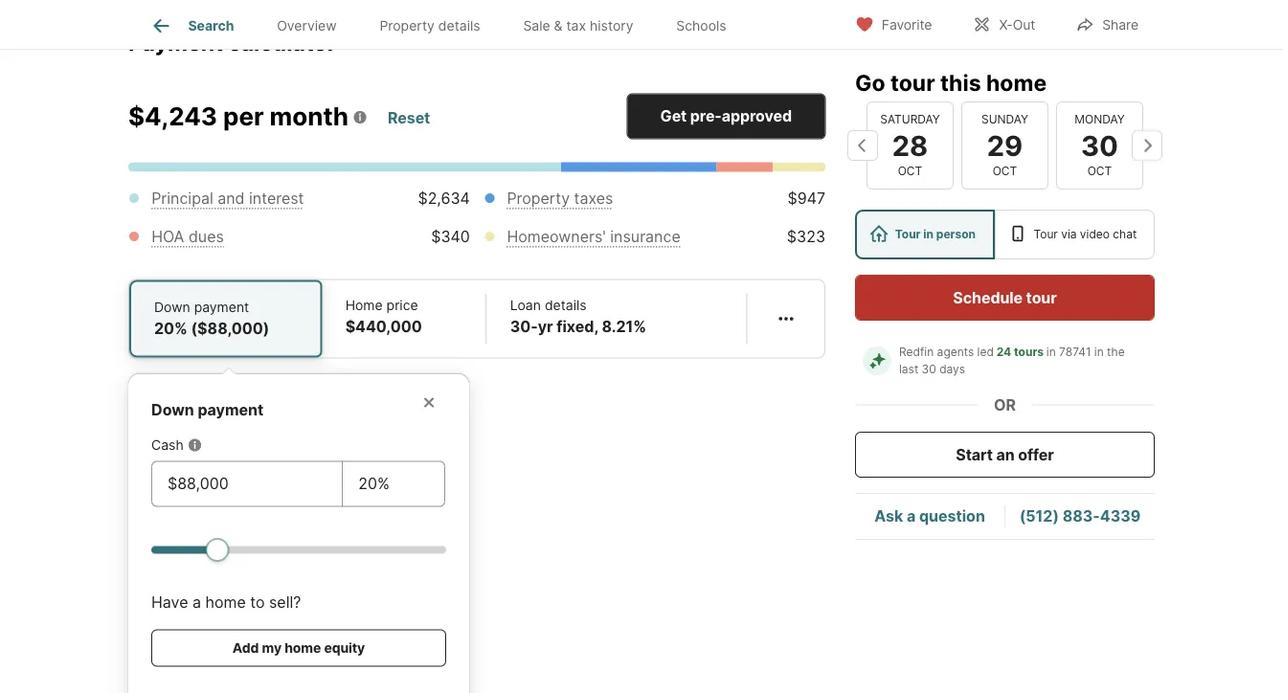 Task type: vqa. For each thing, say whether or not it's contained in the screenshot.
871 SQ. FT.
no



Task type: locate. For each thing, give the bounding box(es) containing it.
1 vertical spatial tour
[[1026, 288, 1057, 307]]

1 horizontal spatial oct
[[993, 164, 1018, 178]]

principal and interest
[[151, 189, 304, 208]]

home inside button
[[285, 640, 321, 657]]

pre-
[[690, 107, 722, 126]]

x-
[[999, 17, 1013, 33]]

1 vertical spatial payment
[[198, 401, 264, 420]]

home left to
[[205, 594, 246, 612]]

property up homeowners'
[[507, 189, 570, 208]]

tour left via
[[1034, 227, 1058, 241]]

tour inside 'button'
[[1026, 288, 1057, 307]]

oct inside monday 30 oct
[[1088, 164, 1112, 178]]

add
[[233, 640, 259, 657]]

1 horizontal spatial in
[[1047, 345, 1056, 359]]

2 horizontal spatial oct
[[1088, 164, 1112, 178]]

details left sale
[[439, 17, 480, 34]]

days
[[940, 363, 966, 376]]

tour
[[895, 227, 921, 241], [1034, 227, 1058, 241]]

$323
[[787, 228, 826, 246]]

0 vertical spatial details
[[439, 17, 480, 34]]

a right ask
[[907, 507, 916, 526]]

oct inside saturday 28 oct
[[898, 164, 923, 178]]

1 horizontal spatial a
[[907, 507, 916, 526]]

month
[[270, 101, 349, 131]]

1 vertical spatial a
[[192, 594, 201, 612]]

details for loan details 30-yr fixed, 8.21%
[[545, 298, 587, 314]]

redfin
[[899, 345, 934, 359]]

oct down 29
[[993, 164, 1018, 178]]

1 horizontal spatial details
[[545, 298, 587, 314]]

883-
[[1063, 507, 1100, 526]]

reset
[[388, 108, 430, 127]]

yr
[[538, 318, 553, 336]]

$340
[[431, 228, 470, 246]]

down for down payment
[[151, 401, 194, 420]]

a inside tooltip
[[192, 594, 201, 612]]

homeowners' insurance link
[[507, 228, 681, 246]]

tour right schedule
[[1026, 288, 1057, 307]]

down inside tooltip
[[151, 401, 194, 420]]

1 horizontal spatial 30
[[1081, 129, 1119, 162]]

0 horizontal spatial tour
[[891, 69, 935, 96]]

tour
[[891, 69, 935, 96], [1026, 288, 1057, 307]]

0 vertical spatial down
[[154, 299, 190, 316]]

this
[[941, 69, 981, 96]]

add my home equity
[[233, 640, 365, 657]]

2 horizontal spatial in
[[1095, 345, 1104, 359]]

0 vertical spatial payment
[[194, 299, 249, 316]]

sale
[[523, 17, 550, 34]]

1 horizontal spatial home
[[285, 640, 321, 657]]

$2,634
[[418, 189, 470, 208]]

2 vertical spatial home
[[285, 640, 321, 657]]

tour in person option
[[855, 210, 995, 260]]

home
[[987, 69, 1047, 96], [205, 594, 246, 612], [285, 640, 321, 657]]

home right my at the bottom left
[[285, 640, 321, 657]]

1 vertical spatial 30
[[922, 363, 937, 376]]

payment down ($88,000)
[[198, 401, 264, 420]]

29
[[987, 129, 1023, 162]]

0 horizontal spatial tour
[[895, 227, 921, 241]]

in left the
[[1095, 345, 1104, 359]]

0 horizontal spatial 30
[[922, 363, 937, 376]]

approved
[[722, 107, 792, 126]]

list box containing tour in person
[[855, 210, 1155, 260]]

0 horizontal spatial details
[[439, 17, 480, 34]]

payment inside tooltip
[[198, 401, 264, 420]]

tour left person
[[895, 227, 921, 241]]

sell?
[[269, 594, 301, 612]]

None text field
[[168, 473, 327, 496], [358, 473, 429, 496], [168, 473, 327, 496], [358, 473, 429, 496]]

0 vertical spatial tour
[[891, 69, 935, 96]]

0 horizontal spatial in
[[924, 227, 934, 241]]

payment calculator
[[128, 29, 336, 56]]

in
[[924, 227, 934, 241], [1047, 345, 1056, 359], [1095, 345, 1104, 359]]

oct for 30
[[1088, 164, 1112, 178]]

4339
[[1100, 507, 1141, 526]]

property inside tab
[[380, 17, 435, 34]]

down payment 20% ($88,000)
[[154, 299, 269, 338]]

saturday
[[881, 112, 940, 126]]

homeowners' insurance
[[507, 228, 681, 246]]

oct down monday on the right top of the page
[[1088, 164, 1112, 178]]

down up 20%
[[154, 299, 190, 316]]

30 inside monday 30 oct
[[1081, 129, 1119, 162]]

down up "cash"
[[151, 401, 194, 420]]

2 oct from the left
[[993, 164, 1018, 178]]

1 vertical spatial details
[[545, 298, 587, 314]]

a right "have"
[[192, 594, 201, 612]]

down
[[154, 299, 190, 316], [151, 401, 194, 420]]

reset button
[[387, 100, 431, 135]]

0 vertical spatial property
[[380, 17, 435, 34]]

0 vertical spatial 30
[[1081, 129, 1119, 162]]

0 vertical spatial a
[[907, 507, 916, 526]]

oct down 28
[[898, 164, 923, 178]]

1 vertical spatial property
[[507, 189, 570, 208]]

x-out
[[999, 17, 1036, 33]]

in left person
[[924, 227, 934, 241]]

property
[[380, 17, 435, 34], [507, 189, 570, 208]]

2 horizontal spatial home
[[987, 69, 1047, 96]]

loan
[[510, 298, 541, 314]]

home up the sunday
[[987, 69, 1047, 96]]

details inside tab
[[439, 17, 480, 34]]

schedule tour
[[953, 288, 1057, 307]]

tour for schedule
[[1026, 288, 1057, 307]]

oct inside 'sunday 29 oct'
[[993, 164, 1018, 178]]

details up fixed,
[[545, 298, 587, 314]]

principal and interest link
[[151, 189, 304, 208]]

1 horizontal spatial property
[[507, 189, 570, 208]]

0 horizontal spatial oct
[[898, 164, 923, 178]]

(512) 883-4339 link
[[1020, 507, 1141, 526]]

0 horizontal spatial property
[[380, 17, 435, 34]]

tooltip
[[128, 359, 826, 694]]

sale & tax history
[[523, 17, 634, 34]]

oct
[[898, 164, 923, 178], [993, 164, 1018, 178], [1088, 164, 1112, 178]]

1 oct from the left
[[898, 164, 923, 178]]

start an offer
[[956, 445, 1054, 464]]

0 horizontal spatial a
[[192, 594, 201, 612]]

ask
[[875, 507, 903, 526]]

next image
[[1132, 130, 1163, 161]]

equity
[[324, 640, 365, 657]]

8.21%
[[602, 318, 647, 336]]

a for have
[[192, 594, 201, 612]]

my
[[262, 640, 282, 657]]

down inside 'down payment 20% ($88,000)'
[[154, 299, 190, 316]]

3 oct from the left
[[1088, 164, 1112, 178]]

0 vertical spatial home
[[987, 69, 1047, 96]]

0 horizontal spatial home
[[205, 594, 246, 612]]

(512) 883-4339
[[1020, 507, 1141, 526]]

home price $440,000
[[345, 298, 422, 336]]

(512)
[[1020, 507, 1059, 526]]

1 horizontal spatial tour
[[1026, 288, 1057, 307]]

30
[[1081, 129, 1119, 162], [922, 363, 937, 376]]

None button
[[867, 101, 954, 190], [962, 101, 1049, 190], [1057, 101, 1144, 190], [867, 101, 954, 190], [962, 101, 1049, 190], [1057, 101, 1144, 190]]

tour up saturday
[[891, 69, 935, 96]]

list box
[[855, 210, 1155, 260]]

1 horizontal spatial tour
[[1034, 227, 1058, 241]]

a
[[907, 507, 916, 526], [192, 594, 201, 612]]

in inside in the last 30 days
[[1095, 345, 1104, 359]]

out
[[1013, 17, 1036, 33]]

1 tour from the left
[[895, 227, 921, 241]]

principal
[[151, 189, 213, 208]]

property up reset
[[380, 17, 435, 34]]

schools tab
[[655, 3, 748, 49]]

payment up ($88,000)
[[194, 299, 249, 316]]

favorite button
[[839, 4, 949, 44]]

details
[[439, 17, 480, 34], [545, 298, 587, 314]]

30 down monday on the right top of the page
[[1081, 129, 1119, 162]]

payment inside 'down payment 20% ($88,000)'
[[194, 299, 249, 316]]

2 tour from the left
[[1034, 227, 1058, 241]]

in right the tours
[[1047, 345, 1056, 359]]

tax
[[567, 17, 586, 34]]

1 vertical spatial down
[[151, 401, 194, 420]]

tab list
[[128, 0, 763, 49]]

Down Payment Slider range field
[[151, 538, 446, 561]]

details inside loan details 30-yr fixed, 8.21%
[[545, 298, 587, 314]]

hoa dues link
[[151, 228, 224, 246]]

1 vertical spatial home
[[205, 594, 246, 612]]

hoa dues
[[151, 228, 224, 246]]

30 right last
[[922, 363, 937, 376]]

$947
[[788, 189, 826, 208]]



Task type: describe. For each thing, give the bounding box(es) containing it.
30-
[[510, 318, 538, 336]]

home
[[345, 298, 383, 314]]

chat
[[1113, 227, 1137, 241]]

sunday 29 oct
[[982, 112, 1029, 178]]

($88,000)
[[191, 320, 269, 338]]

start an offer button
[[855, 432, 1155, 478]]

get pre-approved button
[[627, 94, 826, 139]]

tour via video chat option
[[995, 210, 1155, 260]]

an
[[997, 445, 1015, 464]]

monday
[[1075, 112, 1125, 126]]

video
[[1080, 227, 1110, 241]]

insurance
[[610, 228, 681, 246]]

a for ask
[[907, 507, 916, 526]]

payment for down payment 20% ($88,000)
[[194, 299, 249, 316]]

28
[[893, 129, 928, 162]]

in inside tour in person option
[[924, 227, 934, 241]]

start
[[956, 445, 993, 464]]

add my home equity button
[[151, 630, 446, 667]]

loan details 30-yr fixed, 8.21%
[[510, 298, 647, 336]]

favorite
[[882, 17, 932, 33]]

ask a question
[[875, 507, 986, 526]]

hoa
[[151, 228, 184, 246]]

history
[[590, 17, 634, 34]]

payment for down payment
[[198, 401, 264, 420]]

price
[[387, 298, 418, 314]]

$440,000
[[345, 318, 422, 336]]

go tour this home
[[855, 69, 1047, 96]]

tours
[[1014, 345, 1044, 359]]

oct for 29
[[993, 164, 1018, 178]]

have a home to sell?
[[151, 594, 301, 612]]

offer
[[1018, 445, 1054, 464]]

schedule tour button
[[855, 275, 1155, 321]]

details for property details
[[439, 17, 480, 34]]

homeowners'
[[507, 228, 606, 246]]

agents
[[937, 345, 974, 359]]

dues
[[189, 228, 224, 246]]

calculator
[[228, 29, 336, 56]]

share button
[[1060, 4, 1155, 44]]

previous image
[[848, 130, 878, 161]]

property taxes
[[507, 189, 613, 208]]

have
[[151, 594, 188, 612]]

tour for tour in person
[[895, 227, 921, 241]]

go
[[855, 69, 886, 96]]

overview tab
[[256, 3, 358, 49]]

get pre-approved
[[661, 107, 792, 126]]

tour for go
[[891, 69, 935, 96]]

last
[[899, 363, 919, 376]]

redfin agents led 24 tours in 78741
[[899, 345, 1091, 359]]

down for down payment 20% ($88,000)
[[154, 299, 190, 316]]

and
[[218, 189, 245, 208]]

payment
[[128, 29, 223, 56]]

24
[[997, 345, 1012, 359]]

interest
[[249, 189, 304, 208]]

overview
[[277, 17, 337, 34]]

in the last 30 days
[[899, 345, 1128, 376]]

the
[[1107, 345, 1125, 359]]

tab list containing search
[[128, 0, 763, 49]]

property for property details
[[380, 17, 435, 34]]

via
[[1062, 227, 1077, 241]]

property for property taxes
[[507, 189, 570, 208]]

home for have a home to sell?
[[205, 594, 246, 612]]

schedule
[[953, 288, 1023, 307]]

tour for tour via video chat
[[1034, 227, 1058, 241]]

home for add my home equity
[[285, 640, 321, 657]]

oct for 28
[[898, 164, 923, 178]]

&
[[554, 17, 563, 34]]

property details tab
[[358, 3, 502, 49]]

tooltip containing down payment
[[128, 359, 826, 694]]

fixed,
[[557, 318, 598, 336]]

cash
[[151, 437, 184, 454]]

down payment
[[151, 401, 264, 420]]

schools
[[677, 17, 727, 34]]

30 inside in the last 30 days
[[922, 363, 937, 376]]

20%
[[154, 320, 188, 338]]

tour via video chat
[[1034, 227, 1137, 241]]

monday 30 oct
[[1075, 112, 1125, 178]]

get
[[661, 107, 687, 126]]

property details
[[380, 17, 480, 34]]

taxes
[[574, 189, 613, 208]]

sunday
[[982, 112, 1029, 126]]

question
[[919, 507, 986, 526]]

search
[[188, 17, 234, 34]]

to
[[250, 594, 265, 612]]

share
[[1103, 17, 1139, 33]]

led
[[978, 345, 994, 359]]

property taxes link
[[507, 189, 613, 208]]

78741
[[1059, 345, 1091, 359]]

sale & tax history tab
[[502, 3, 655, 49]]

$4,243 per month
[[128, 101, 349, 131]]

search link
[[150, 14, 234, 37]]



